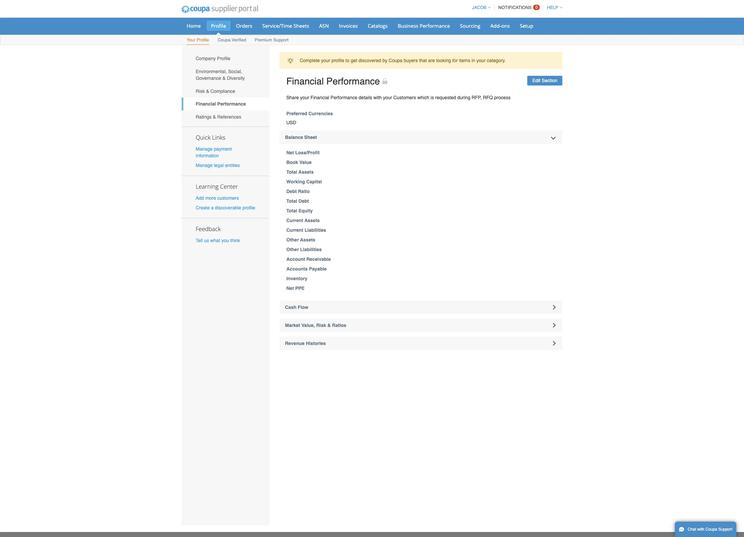 Task type: describe. For each thing, give the bounding box(es) containing it.
balance sheet
[[285, 135, 317, 140]]

preferred currencies
[[287, 111, 333, 116]]

quick links
[[196, 133, 225, 141]]

home
[[187, 22, 201, 29]]

other assets
[[287, 237, 315, 243]]

your right the in
[[477, 58, 486, 63]]

orders link
[[232, 21, 257, 31]]

currencies
[[309, 111, 333, 116]]

total for total assets
[[287, 169, 297, 175]]

total for total debt
[[287, 198, 297, 204]]

you
[[222, 238, 229, 243]]

balance sheet heading
[[279, 131, 563, 144]]

current for current liabilities
[[287, 228, 303, 233]]

tell us what you think
[[196, 238, 240, 243]]

catalogs link
[[364, 21, 392, 31]]

ppe
[[295, 286, 305, 291]]

is
[[431, 95, 434, 100]]

performance inside business performance 'link'
[[420, 22, 450, 29]]

complete your profile to get discovered by coupa buyers that are looking for items in your category. alert
[[279, 52, 563, 69]]

preferred
[[287, 111, 307, 116]]

service/time
[[262, 22, 292, 29]]

add-ons link
[[486, 21, 514, 31]]

your
[[187, 37, 196, 42]]

service/time sheets
[[262, 22, 309, 29]]

company profile link
[[182, 52, 269, 65]]

support inside button
[[719, 527, 733, 532]]

by
[[383, 58, 388, 63]]

complete
[[300, 58, 320, 63]]

market value, risk & ratios button
[[279, 319, 563, 332]]

a
[[211, 205, 214, 211]]

profile for your profile
[[197, 37, 209, 42]]

category.
[[487, 58, 506, 63]]

0 vertical spatial support
[[273, 37, 289, 42]]

quick
[[196, 133, 211, 141]]

create a discoverable profile
[[196, 205, 255, 211]]

capital
[[306, 179, 322, 184]]

manage for manage payment information
[[196, 146, 213, 152]]

other liabilities
[[287, 247, 322, 252]]

value,
[[302, 323, 315, 328]]

usd
[[287, 120, 296, 125]]

links
[[212, 133, 225, 141]]

requested
[[435, 95, 456, 100]]

service/time sheets link
[[258, 21, 314, 31]]

coupa inside 'link'
[[218, 37, 231, 42]]

net loss/profit
[[287, 150, 320, 155]]

edit section
[[533, 78, 558, 83]]

buyers
[[404, 58, 418, 63]]

jacob
[[472, 5, 487, 10]]

compliance
[[211, 88, 235, 94]]

risk inside market value, risk & ratios dropdown button
[[316, 323, 326, 328]]

for
[[453, 58, 458, 63]]

& inside 'link'
[[213, 114, 216, 120]]

cash flow heading
[[279, 301, 563, 314]]

flow
[[298, 305, 309, 310]]

manage for manage legal entities
[[196, 163, 213, 168]]

notifications
[[499, 5, 532, 10]]

think
[[230, 238, 240, 243]]

& inside environmental, social, governance & diversity
[[223, 76, 226, 81]]

share
[[287, 95, 299, 100]]

performance left details
[[331, 95, 357, 100]]

asn link
[[315, 21, 333, 31]]

with inside chat with coupa support button
[[698, 527, 705, 532]]

current assets
[[287, 218, 320, 223]]

references
[[217, 114, 241, 120]]

total assets
[[287, 169, 314, 175]]

feedback
[[196, 225, 221, 233]]

company
[[196, 56, 216, 61]]

social,
[[228, 69, 242, 74]]

verified
[[232, 37, 246, 42]]

current liabilities
[[287, 228, 326, 233]]

sheets
[[294, 22, 309, 29]]

2 vertical spatial financial
[[196, 101, 216, 107]]

rfq
[[483, 95, 493, 100]]

section
[[542, 78, 558, 83]]

your profile
[[187, 37, 209, 42]]

book value
[[287, 160, 312, 165]]

navigation containing notifications 0
[[469, 1, 563, 14]]

revenue histories heading
[[279, 337, 563, 350]]

your right share
[[300, 95, 309, 100]]

0 vertical spatial risk
[[196, 88, 205, 94]]

add more customers link
[[196, 195, 239, 201]]

other for other liabilities
[[287, 247, 299, 252]]

ratings & references link
[[182, 110, 269, 123]]

ratios
[[332, 323, 347, 328]]

equity
[[299, 208, 313, 214]]

0
[[536, 5, 538, 10]]

revenue
[[285, 341, 305, 346]]

payment
[[214, 146, 232, 152]]

total equity
[[287, 208, 313, 214]]

edit section link
[[528, 76, 563, 86]]

0 vertical spatial financial performance
[[287, 76, 380, 87]]

financial performance link
[[182, 98, 269, 110]]

catalogs
[[368, 22, 388, 29]]

balance sheet button
[[279, 131, 563, 144]]

add
[[196, 195, 204, 201]]

tell us what you think button
[[196, 237, 240, 244]]

us
[[204, 238, 209, 243]]

create
[[196, 205, 210, 211]]

ratings & references
[[196, 114, 241, 120]]

risk & compliance link
[[182, 85, 269, 98]]

chat
[[688, 527, 697, 532]]



Task type: vqa. For each thing, say whether or not it's contained in the screenshot.
the bottommost the
no



Task type: locate. For each thing, give the bounding box(es) containing it.
legal
[[214, 163, 224, 168]]

total down total debt
[[287, 208, 297, 214]]

process
[[494, 95, 511, 100]]

risk down governance at left top
[[196, 88, 205, 94]]

& inside dropdown button
[[328, 323, 331, 328]]

2 vertical spatial profile
[[217, 56, 230, 61]]

debt down working
[[287, 189, 297, 194]]

1 total from the top
[[287, 169, 297, 175]]

1 vertical spatial total
[[287, 198, 297, 204]]

3 total from the top
[[287, 208, 297, 214]]

performance inside the 'financial performance' link
[[217, 101, 246, 107]]

other up account
[[287, 247, 299, 252]]

environmental, social, governance & diversity
[[196, 69, 245, 81]]

2 vertical spatial total
[[287, 208, 297, 214]]

& left ratios on the bottom left of page
[[328, 323, 331, 328]]

assets for current assets
[[305, 218, 320, 223]]

inventory
[[287, 276, 308, 281]]

histories
[[306, 341, 326, 346]]

1 vertical spatial support
[[719, 527, 733, 532]]

1 vertical spatial coupa
[[389, 58, 403, 63]]

profile up environmental, social, governance & diversity link
[[217, 56, 230, 61]]

0 vertical spatial total
[[287, 169, 297, 175]]

book
[[287, 160, 298, 165]]

revenue histories button
[[279, 337, 563, 350]]

2 total from the top
[[287, 198, 297, 204]]

invoices link
[[335, 21, 362, 31]]

premium support link
[[255, 36, 289, 45]]

0 vertical spatial manage
[[196, 146, 213, 152]]

navigation
[[469, 1, 563, 14]]

what
[[210, 238, 220, 243]]

other for other assets
[[287, 237, 299, 243]]

home link
[[182, 21, 205, 31]]

governance
[[196, 76, 221, 81]]

ratings
[[196, 114, 212, 120]]

complete your profile to get discovered by coupa buyers that are looking for items in your category.
[[300, 58, 506, 63]]

& down governance at left top
[[206, 88, 209, 94]]

0 vertical spatial other
[[287, 237, 299, 243]]

other up other liabilities
[[287, 237, 299, 243]]

information
[[196, 153, 219, 158]]

that
[[419, 58, 427, 63]]

total down the debt ratio
[[287, 198, 297, 204]]

financial performance down to
[[287, 76, 380, 87]]

risk right value, at the left bottom of page
[[316, 323, 326, 328]]

2 vertical spatial assets
[[300, 237, 315, 243]]

net up the book
[[287, 150, 294, 155]]

setup
[[520, 22, 534, 29]]

sourcing link
[[456, 21, 485, 31]]

liabilities down current assets
[[305, 228, 326, 233]]

financial up ratings at the top
[[196, 101, 216, 107]]

0 vertical spatial financial
[[287, 76, 324, 87]]

0 vertical spatial current
[[287, 218, 303, 223]]

coupa
[[218, 37, 231, 42], [389, 58, 403, 63], [706, 527, 718, 532]]

assets down the 'current liabilities' on the top left of page
[[300, 237, 315, 243]]

debt
[[287, 189, 297, 194], [299, 198, 309, 204]]

0 horizontal spatial debt
[[287, 189, 297, 194]]

coupa supplier portal image
[[177, 1, 263, 18]]

2 current from the top
[[287, 228, 303, 233]]

chat with coupa support button
[[675, 522, 737, 537]]

0 vertical spatial profile
[[332, 58, 344, 63]]

1 vertical spatial with
[[698, 527, 705, 532]]

0 horizontal spatial profile
[[243, 205, 255, 211]]

1 horizontal spatial financial performance
[[287, 76, 380, 87]]

0 horizontal spatial risk
[[196, 88, 205, 94]]

assets for other assets
[[300, 237, 315, 243]]

manage payment information
[[196, 146, 232, 158]]

orders
[[236, 22, 252, 29]]

&
[[223, 76, 226, 81], [206, 88, 209, 94], [213, 114, 216, 120], [328, 323, 331, 328]]

manage up 'information'
[[196, 146, 213, 152]]

0 horizontal spatial financial performance
[[196, 101, 246, 107]]

your left customers
[[383, 95, 392, 100]]

with right chat
[[698, 527, 705, 532]]

entities
[[225, 163, 240, 168]]

liabilities up account receivable
[[300, 247, 322, 252]]

1 vertical spatial liabilities
[[300, 247, 322, 252]]

1 current from the top
[[287, 218, 303, 223]]

during
[[458, 95, 471, 100]]

1 vertical spatial financial performance
[[196, 101, 246, 107]]

with right details
[[374, 95, 382, 100]]

assets for total assets
[[299, 169, 314, 175]]

1 horizontal spatial with
[[698, 527, 705, 532]]

profile
[[332, 58, 344, 63], [243, 205, 255, 211]]

2 manage from the top
[[196, 163, 213, 168]]

create a discoverable profile link
[[196, 205, 255, 211]]

manage legal entities
[[196, 163, 240, 168]]

to
[[346, 58, 350, 63]]

details
[[359, 95, 372, 100]]

add-ons
[[491, 22, 510, 29]]

1 vertical spatial assets
[[305, 218, 320, 223]]

cash flow
[[285, 305, 309, 310]]

0 vertical spatial net
[[287, 150, 294, 155]]

0 vertical spatial with
[[374, 95, 382, 100]]

help link
[[544, 5, 563, 10]]

0 vertical spatial liabilities
[[305, 228, 326, 233]]

business
[[398, 22, 419, 29]]

market value, risk & ratios heading
[[279, 319, 563, 332]]

discoverable
[[215, 205, 241, 211]]

net for net loss/profit
[[287, 150, 294, 155]]

manage inside the "manage payment information"
[[196, 146, 213, 152]]

center
[[220, 182, 238, 190]]

financial performance down 'compliance'
[[196, 101, 246, 107]]

net left ppe
[[287, 286, 294, 291]]

current for current assets
[[287, 218, 303, 223]]

assets down value
[[299, 169, 314, 175]]

your profile link
[[186, 36, 209, 45]]

assets up the 'current liabilities' on the top left of page
[[305, 218, 320, 223]]

coupa right by
[[389, 58, 403, 63]]

1 manage from the top
[[196, 146, 213, 152]]

profile down "coupa supplier portal" image
[[211, 22, 226, 29]]

1 vertical spatial profile
[[197, 37, 209, 42]]

0 horizontal spatial coupa
[[218, 37, 231, 42]]

working capital
[[287, 179, 322, 184]]

items
[[459, 58, 471, 63]]

profile right the your
[[197, 37, 209, 42]]

0 vertical spatial debt
[[287, 189, 297, 194]]

performance up references
[[217, 101, 246, 107]]

are
[[428, 58, 435, 63]]

total debt
[[287, 198, 309, 204]]

customers
[[217, 195, 239, 201]]

1 vertical spatial financial
[[311, 95, 329, 100]]

manage
[[196, 146, 213, 152], [196, 163, 213, 168]]

0 vertical spatial coupa
[[218, 37, 231, 42]]

revenue histories
[[285, 341, 326, 346]]

coupa right chat
[[706, 527, 718, 532]]

your right complete
[[321, 58, 330, 63]]

& left diversity
[[223, 76, 226, 81]]

add more customers
[[196, 195, 239, 201]]

& right ratings at the top
[[213, 114, 216, 120]]

environmental,
[[196, 69, 227, 74]]

invoices
[[339, 22, 358, 29]]

discovered
[[359, 58, 381, 63]]

sourcing
[[460, 22, 481, 29]]

1 vertical spatial net
[[287, 286, 294, 291]]

0 horizontal spatial with
[[374, 95, 382, 100]]

2 horizontal spatial coupa
[[706, 527, 718, 532]]

business performance
[[398, 22, 450, 29]]

rfp,
[[472, 95, 482, 100]]

1 vertical spatial debt
[[299, 198, 309, 204]]

1 horizontal spatial support
[[719, 527, 733, 532]]

with
[[374, 95, 382, 100], [698, 527, 705, 532]]

market
[[285, 323, 300, 328]]

current up the other assets on the left
[[287, 228, 303, 233]]

manage down 'information'
[[196, 163, 213, 168]]

add-
[[491, 22, 502, 29]]

financial performance
[[287, 76, 380, 87], [196, 101, 246, 107]]

notifications 0
[[499, 5, 538, 10]]

premium
[[255, 37, 272, 42]]

financial up currencies
[[311, 95, 329, 100]]

current down total equity
[[287, 218, 303, 223]]

1 vertical spatial risk
[[316, 323, 326, 328]]

performance up details
[[327, 76, 380, 87]]

coupa inside button
[[706, 527, 718, 532]]

more
[[205, 195, 216, 201]]

get
[[351, 58, 357, 63]]

coupa inside alert
[[389, 58, 403, 63]]

2 vertical spatial coupa
[[706, 527, 718, 532]]

performance right business
[[420, 22, 450, 29]]

liabilities for other liabilities
[[300, 247, 322, 252]]

0 vertical spatial profile
[[211, 22, 226, 29]]

net for net ppe
[[287, 286, 294, 291]]

liabilities for current liabilities
[[305, 228, 326, 233]]

in
[[472, 58, 475, 63]]

profile for company profile
[[217, 56, 230, 61]]

financial up share
[[287, 76, 324, 87]]

0 vertical spatial assets
[[299, 169, 314, 175]]

1 other from the top
[[287, 237, 299, 243]]

accounts payable
[[287, 266, 327, 272]]

diversity
[[227, 76, 245, 81]]

1 vertical spatial manage
[[196, 163, 213, 168]]

balance
[[285, 135, 303, 140]]

other
[[287, 237, 299, 243], [287, 247, 299, 252]]

1 horizontal spatial debt
[[299, 198, 309, 204]]

sheet
[[304, 135, 317, 140]]

coupa left verified
[[218, 37, 231, 42]]

profile inside complete your profile to get discovered by coupa buyers that are looking for items in your category. alert
[[332, 58, 344, 63]]

performance
[[420, 22, 450, 29], [327, 76, 380, 87], [331, 95, 357, 100], [217, 101, 246, 107]]

0 horizontal spatial support
[[273, 37, 289, 42]]

learning center
[[196, 182, 238, 190]]

1 horizontal spatial profile
[[332, 58, 344, 63]]

your
[[321, 58, 330, 63], [477, 58, 486, 63], [300, 95, 309, 100], [383, 95, 392, 100]]

1 net from the top
[[287, 150, 294, 155]]

1 horizontal spatial risk
[[316, 323, 326, 328]]

2 net from the top
[[287, 286, 294, 291]]

payable
[[309, 266, 327, 272]]

account
[[287, 257, 305, 262]]

1 vertical spatial profile
[[243, 205, 255, 211]]

support
[[273, 37, 289, 42], [719, 527, 733, 532]]

1 vertical spatial current
[[287, 228, 303, 233]]

manage payment information link
[[196, 146, 232, 158]]

profile right the discoverable on the top
[[243, 205, 255, 211]]

1 horizontal spatial coupa
[[389, 58, 403, 63]]

coupa verified link
[[217, 36, 247, 45]]

total down the book
[[287, 169, 297, 175]]

manage legal entities link
[[196, 163, 240, 168]]

total for total equity
[[287, 208, 297, 214]]

2 other from the top
[[287, 247, 299, 252]]

edit
[[533, 78, 541, 83]]

profile left to
[[332, 58, 344, 63]]

1 vertical spatial other
[[287, 247, 299, 252]]

debt down ratio
[[299, 198, 309, 204]]



